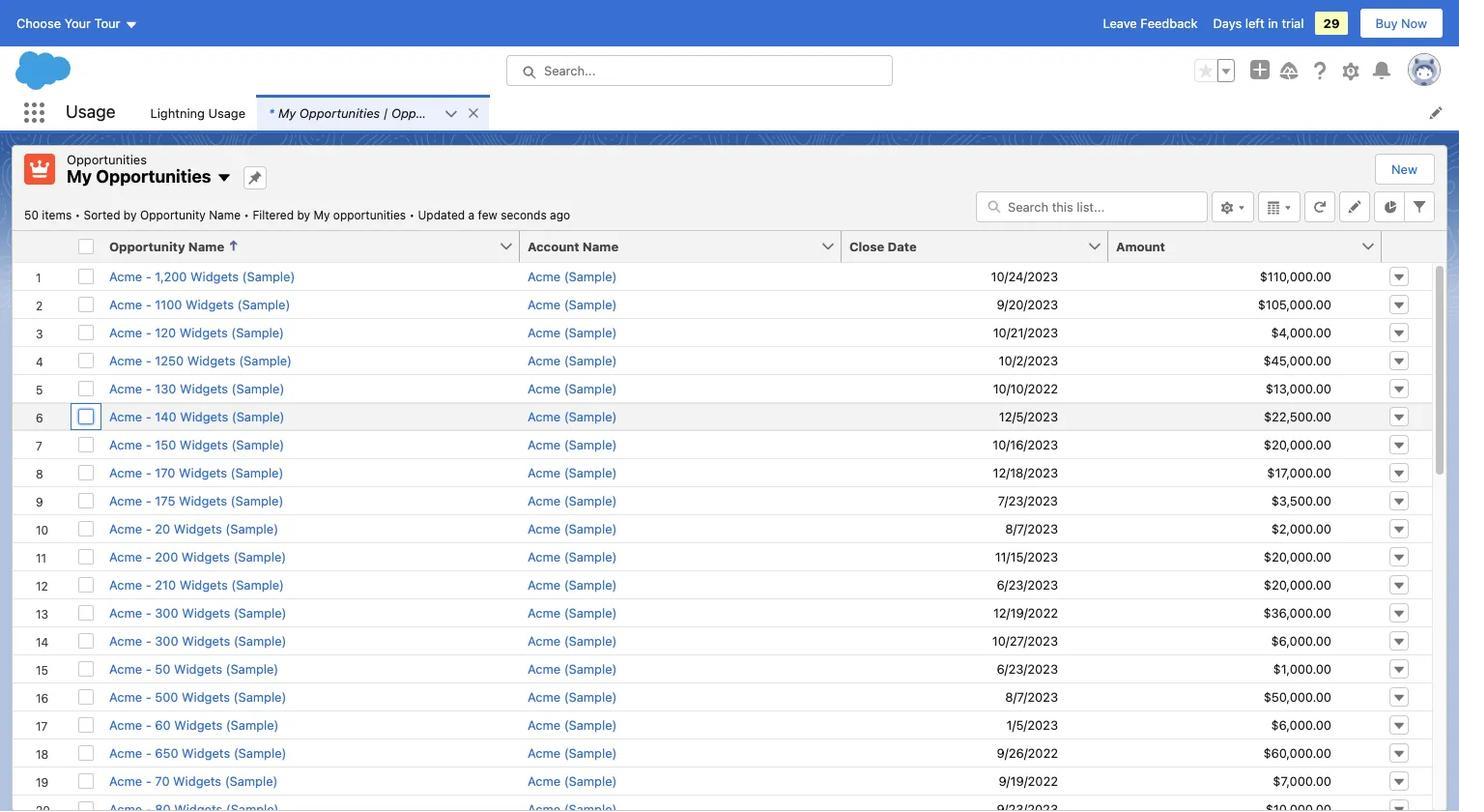 Task type: vqa. For each thing, say whether or not it's contained in the screenshot.


Task type: describe. For each thing, give the bounding box(es) containing it.
acme - 50 widgets (sample)
[[109, 661, 279, 676]]

16 acme (sample) from the top
[[528, 689, 617, 704]]

widgets for the acme - 210 widgets (sample) link
[[180, 577, 228, 592]]

now
[[1402, 15, 1428, 31]]

$110,000.00
[[1260, 268, 1332, 284]]

10/24/2023
[[991, 268, 1059, 284]]

acme (sample) link for acme - 170 widgets (sample) link
[[528, 464, 617, 480]]

acme - 1250 widgets (sample) link
[[109, 352, 292, 368]]

widgets for acme - 140 widgets (sample) 'link'
[[180, 408, 228, 424]]

- for acme - 120 widgets (sample) link
[[146, 324, 152, 340]]

items
[[42, 207, 72, 222]]

13 acme (sample) from the top
[[528, 605, 617, 620]]

widgets for acme - 130 widgets (sample) link at the top
[[180, 380, 228, 396]]

- for acme - 1250 widgets (sample) link
[[146, 352, 152, 368]]

acme (sample) link for acme - 70 widgets (sample) link
[[528, 773, 617, 788]]

7 acme (sample) link from the top
[[528, 436, 617, 452]]

120
[[155, 324, 176, 340]]

1 • from the left
[[75, 207, 80, 222]]

amount element
[[1109, 231, 1394, 262]]

10/10/2022
[[993, 380, 1059, 396]]

8/7/2023 for $50,000.00
[[1006, 689, 1059, 704]]

300 for 12/19/2022
[[155, 605, 178, 620]]

acme - 650 widgets (sample)
[[109, 745, 287, 760]]

9/26/2022
[[997, 745, 1059, 760]]

my opportunities|opportunities|list view element
[[12, 145, 1448, 811]]

widgets for acme - 120 widgets (sample) link
[[180, 324, 228, 340]]

account name
[[528, 238, 619, 254]]

0 horizontal spatial usage
[[66, 102, 115, 122]]

$6,000.00 for 10/27/2023
[[1272, 633, 1332, 648]]

- for acme - 140 widgets (sample) 'link'
[[146, 408, 152, 424]]

acme - 1,200 widgets (sample)
[[109, 268, 295, 284]]

acme (sample) link for acme - 50 widgets (sample) link
[[528, 661, 617, 676]]

- for 'acme - 200 widgets (sample)' link
[[146, 549, 152, 564]]

opportunity inside button
[[109, 238, 185, 254]]

* my opportunities | opportunities
[[269, 105, 472, 120]]

acme - 650 widgets (sample) link
[[109, 745, 287, 760]]

2 horizontal spatial my
[[314, 207, 330, 222]]

acme (sample) for acme - 170 widgets (sample) link
[[528, 464, 617, 480]]

acme - 210 widgets (sample) link
[[109, 577, 284, 592]]

widgets for acme - 170 widgets (sample) link
[[179, 464, 227, 480]]

opportunities
[[333, 207, 406, 222]]

acme - 300 widgets (sample) for 10/27/2023
[[109, 633, 287, 648]]

1 by from the left
[[124, 207, 137, 222]]

buy
[[1376, 15, 1398, 31]]

widgets for acme - 70 widgets (sample) link
[[173, 773, 221, 788]]

$50,000.00
[[1264, 689, 1332, 704]]

widgets for acme - 1250 widgets (sample) link
[[187, 352, 236, 368]]

650
[[155, 745, 178, 760]]

acme (sample) link for the acme - 210 widgets (sample) link
[[528, 577, 617, 592]]

close date
[[850, 238, 917, 254]]

acme - 20 widgets (sample)
[[109, 521, 278, 536]]

1/5/2023
[[1007, 717, 1059, 732]]

usage inside lightning usage link
[[208, 105, 246, 120]]

my opportunities
[[67, 166, 211, 187]]

acme - 140 widgets (sample) link
[[109, 408, 285, 424]]

- for acme - 70 widgets (sample) link
[[146, 773, 152, 788]]

- for acme - 60 widgets (sample) link
[[146, 717, 152, 732]]

12/18/2023
[[993, 464, 1059, 480]]

200
[[155, 549, 178, 564]]

acme - 175 widgets (sample) link
[[109, 493, 284, 508]]

name left filtered
[[209, 207, 241, 222]]

search...
[[544, 63, 596, 78]]

close date element
[[842, 231, 1120, 262]]

0 vertical spatial 50
[[24, 207, 39, 222]]

$20,000.00 for 11/15/2023
[[1264, 549, 1332, 564]]

- for acme - 170 widgets (sample) link
[[146, 464, 152, 480]]

$60,000.00
[[1264, 745, 1332, 760]]

opportunity name
[[109, 238, 224, 254]]

lightning usage link
[[139, 95, 257, 131]]

acme - 140 widgets (sample)
[[109, 408, 285, 424]]

ago
[[550, 207, 570, 222]]

$7,000.00
[[1273, 773, 1332, 788]]

acme - 120 widgets (sample)
[[109, 324, 284, 340]]

none search field inside my opportunities|opportunities|list view element
[[976, 191, 1208, 222]]

text default image inside my opportunities|opportunities|list view element
[[217, 170, 232, 186]]

60
[[155, 717, 171, 732]]

acme - 1100 widgets (sample)
[[109, 296, 290, 312]]

choose
[[16, 15, 61, 31]]

account name button
[[520, 231, 821, 261]]

- for acme - 650 widgets (sample) link
[[146, 745, 152, 760]]

acme - 130 widgets (sample)
[[109, 380, 285, 396]]

acme (sample) for 'acme - 175 widgets (sample)' link
[[528, 493, 617, 508]]

170
[[155, 464, 175, 480]]

- for the acme - 210 widgets (sample) link
[[146, 577, 152, 592]]

$6,000.00 for 1/5/2023
[[1272, 717, 1332, 732]]

name for opportunity name
[[188, 238, 224, 254]]

2 by from the left
[[297, 207, 310, 222]]

close date button
[[842, 231, 1088, 261]]

$3,500.00
[[1272, 493, 1332, 508]]

Search My Opportunities list view. search field
[[976, 191, 1208, 222]]

1100
[[155, 296, 182, 312]]

20
[[155, 521, 170, 536]]

7/23/2023
[[998, 493, 1059, 508]]

- for "acme - 150 widgets (sample)" link
[[146, 436, 152, 452]]

acme (sample) for acme - 650 widgets (sample) link
[[528, 745, 617, 760]]

7 acme (sample) from the top
[[528, 436, 617, 452]]

acme - 210 widgets (sample)
[[109, 577, 284, 592]]

acme (sample) for acme - 1250 widgets (sample) link
[[528, 352, 617, 368]]

acme - 60 widgets (sample)
[[109, 717, 279, 732]]

$105,000.00
[[1258, 296, 1332, 312]]

widgets for 12/19/2022 acme - 300 widgets (sample) link
[[182, 605, 230, 620]]

$36,000.00
[[1264, 605, 1332, 620]]

trial
[[1282, 15, 1304, 31]]

acme (sample) link for acme - 120 widgets (sample) link
[[528, 324, 617, 340]]

acme (sample) link for acme - 650 widgets (sample) link
[[528, 745, 617, 760]]

acme - 130 widgets (sample) link
[[109, 380, 285, 396]]

widgets for acme - 500 widgets (sample) link
[[182, 689, 230, 704]]

text default image
[[467, 106, 481, 120]]

opportunity name button
[[102, 231, 499, 261]]

new
[[1392, 161, 1418, 177]]

- for acme - 500 widgets (sample) link
[[146, 689, 152, 704]]

your
[[64, 15, 91, 31]]

acme - 200 widgets (sample)
[[109, 549, 286, 564]]

3 • from the left
[[409, 207, 415, 222]]

acme - 300 widgets (sample) link for 12/19/2022
[[109, 605, 287, 620]]

acme - 1250 widgets (sample)
[[109, 352, 292, 368]]

days left in trial
[[1214, 15, 1304, 31]]

widgets for acme - 1,200 widgets (sample) link
[[190, 268, 239, 284]]

10/16/2023
[[993, 436, 1059, 452]]

list item containing *
[[257, 95, 489, 131]]

6/23/2023 for $20,000.00
[[997, 577, 1059, 592]]

acme - 70 widgets (sample)
[[109, 773, 278, 788]]

140
[[155, 408, 177, 424]]

lightning usage
[[150, 105, 246, 120]]

$13,000.00
[[1266, 380, 1332, 396]]

$17,000.00
[[1268, 464, 1332, 480]]

acme (sample) link for acme - 130 widgets (sample) link at the top
[[528, 380, 617, 396]]

acme - 120 widgets (sample) link
[[109, 324, 284, 340]]

$20,000.00 for 6/23/2023
[[1264, 577, 1332, 592]]

8/7/2023 for $2,000.00
[[1006, 521, 1059, 536]]

$45,000.00
[[1264, 352, 1332, 368]]

widgets for acme - 60 widgets (sample) link
[[174, 717, 223, 732]]

widgets for acme - 300 widgets (sample) link for 10/27/2023
[[182, 633, 230, 648]]

17 acme (sample) from the top
[[528, 717, 617, 732]]

acme - 300 widgets (sample) link for 10/27/2023
[[109, 633, 287, 648]]



Task type: locate. For each thing, give the bounding box(es) containing it.
3 - from the top
[[146, 324, 152, 340]]

|
[[384, 105, 388, 120]]

opportunity up opportunity name
[[140, 207, 206, 222]]

13 - from the top
[[146, 605, 152, 620]]

widgets for acme - 50 widgets (sample) link
[[174, 661, 222, 676]]

2 acme (sample) from the top
[[528, 296, 617, 312]]

leave feedback link
[[1103, 15, 1198, 31]]

1 acme - 300 widgets (sample) from the top
[[109, 605, 287, 620]]

acme - 300 widgets (sample) link down the acme - 210 widgets (sample) link
[[109, 605, 287, 620]]

2 300 from the top
[[155, 633, 178, 648]]

widgets up acme - 1250 widgets (sample)
[[180, 324, 228, 340]]

acme - 300 widgets (sample)
[[109, 605, 287, 620], [109, 633, 287, 648]]

0 horizontal spatial text default image
[[217, 170, 232, 186]]

acme (sample) for acme - 1100 widgets (sample) link on the left top of the page
[[528, 296, 617, 312]]

8/7/2023 up 1/5/2023
[[1006, 689, 1059, 704]]

list
[[139, 95, 1460, 131]]

2 6/23/2023 from the top
[[997, 661, 1059, 676]]

17 - from the top
[[146, 717, 152, 732]]

1 acme (sample) link from the top
[[528, 268, 617, 284]]

widgets down acme - 150 widgets (sample)
[[179, 464, 227, 480]]

210
[[155, 577, 176, 592]]

11 acme (sample) from the top
[[528, 549, 617, 564]]

- left 650
[[146, 745, 152, 760]]

my opportunities status
[[24, 207, 418, 222]]

- left 150
[[146, 436, 152, 452]]

1 horizontal spatial my
[[278, 105, 296, 120]]

0 horizontal spatial my
[[67, 166, 92, 187]]

date
[[888, 238, 917, 254]]

0 vertical spatial 6/23/2023
[[997, 577, 1059, 592]]

• right items
[[75, 207, 80, 222]]

19 - from the top
[[146, 773, 152, 788]]

acme (sample) link for acme - 1,200 widgets (sample) link
[[528, 268, 617, 284]]

50 inside my opportunities 'grid'
[[155, 661, 170, 676]]

widgets for acme - 650 widgets (sample) link
[[182, 745, 230, 760]]

acme - 300 widgets (sample) down the acme - 210 widgets (sample) link
[[109, 605, 287, 620]]

14 - from the top
[[146, 633, 152, 648]]

9 acme (sample) from the top
[[528, 493, 617, 508]]

updated
[[418, 207, 465, 222]]

12 - from the top
[[146, 577, 152, 592]]

widgets up acme - 650 widgets (sample)
[[174, 717, 223, 732]]

widgets up acme - 130 widgets (sample)
[[187, 352, 236, 368]]

- for acme - 20 widgets (sample) link
[[146, 521, 152, 536]]

1 horizontal spatial usage
[[208, 105, 246, 120]]

buy now button
[[1360, 8, 1444, 39]]

0 vertical spatial text default image
[[445, 107, 458, 121]]

text default image
[[445, 107, 458, 121], [217, 170, 232, 186]]

acme (sample) for acme - 50 widgets (sample) link
[[528, 661, 617, 676]]

6 acme (sample) link from the top
[[528, 408, 617, 424]]

2 horizontal spatial •
[[409, 207, 415, 222]]

18 acme (sample) link from the top
[[528, 745, 617, 760]]

9/20/2023
[[997, 296, 1059, 312]]

acme - 170 widgets (sample)
[[109, 464, 284, 480]]

1250
[[155, 352, 184, 368]]

14 acme (sample) from the top
[[528, 633, 617, 648]]

acme (sample) link for 'acme - 200 widgets (sample)' link
[[528, 549, 617, 564]]

2 acme - 300 widgets (sample) link from the top
[[109, 633, 287, 648]]

300 for 10/27/2023
[[155, 633, 178, 648]]

my opportunities grid
[[13, 231, 1433, 811]]

- left 140
[[146, 408, 152, 424]]

acme (sample) for 'acme - 200 widgets (sample)' link
[[528, 549, 617, 564]]

$6,000.00 down $50,000.00
[[1272, 717, 1332, 732]]

1 vertical spatial 300
[[155, 633, 178, 648]]

2 $20,000.00 from the top
[[1264, 549, 1332, 564]]

by right sorted
[[124, 207, 137, 222]]

4 acme (sample) link from the top
[[528, 352, 617, 368]]

- for 'acme - 175 widgets (sample)' link
[[146, 493, 152, 508]]

50 up 500 on the left
[[155, 661, 170, 676]]

300 up the acme - 50 widgets (sample)
[[155, 633, 178, 648]]

widgets down acme - 60 widgets (sample)
[[182, 745, 230, 760]]

- left 500 on the left
[[146, 689, 152, 704]]

1 8/7/2023 from the top
[[1006, 521, 1059, 536]]

name for account name
[[583, 238, 619, 254]]

1 vertical spatial text default image
[[217, 170, 232, 186]]

a
[[468, 207, 475, 222]]

- for acme - 130 widgets (sample) link at the top
[[146, 380, 152, 396]]

acme - 1,200 widgets (sample) link
[[109, 268, 295, 284]]

12 acme (sample) link from the top
[[528, 577, 617, 592]]

widgets for 'acme - 175 widgets (sample)' link
[[179, 493, 227, 508]]

2 acme - 300 widgets (sample) from the top
[[109, 633, 287, 648]]

search... button
[[507, 55, 893, 86]]

0 horizontal spatial by
[[124, 207, 137, 222]]

2 $6,000.00 from the top
[[1272, 717, 1332, 732]]

opportunity name element
[[102, 231, 532, 262]]

11/15/2023
[[995, 549, 1059, 564]]

12 acme (sample) from the top
[[528, 577, 617, 592]]

my up items
[[67, 166, 92, 187]]

29
[[1324, 15, 1340, 31]]

130
[[155, 380, 176, 396]]

feedback
[[1141, 15, 1198, 31]]

1 vertical spatial 8/7/2023
[[1006, 689, 1059, 704]]

(sample)
[[242, 268, 295, 284], [564, 268, 617, 284], [237, 296, 290, 312], [564, 296, 617, 312], [231, 324, 284, 340], [564, 324, 617, 340], [239, 352, 292, 368], [564, 352, 617, 368], [232, 380, 285, 396], [564, 380, 617, 396], [232, 408, 285, 424], [564, 408, 617, 424], [231, 436, 284, 452], [564, 436, 617, 452], [231, 464, 284, 480], [564, 464, 617, 480], [231, 493, 284, 508], [564, 493, 617, 508], [226, 521, 278, 536], [564, 521, 617, 536], [233, 549, 286, 564], [564, 549, 617, 564], [231, 577, 284, 592], [564, 577, 617, 592], [234, 605, 287, 620], [564, 605, 617, 620], [234, 633, 287, 648], [564, 633, 617, 648], [226, 661, 279, 676], [564, 661, 617, 676], [234, 689, 287, 704], [564, 689, 617, 704], [226, 717, 279, 732], [564, 717, 617, 732], [234, 745, 287, 760], [564, 745, 617, 760], [225, 773, 278, 788], [564, 773, 617, 788]]

text default image inside list item
[[445, 107, 458, 121]]

8/7/2023 down 7/23/2023
[[1006, 521, 1059, 536]]

0 vertical spatial opportunity
[[140, 207, 206, 222]]

1 $6,000.00 from the top
[[1272, 633, 1332, 648]]

usage left *
[[208, 105, 246, 120]]

- left '170'
[[146, 464, 152, 480]]

5 acme (sample) link from the top
[[528, 380, 617, 396]]

acme - 60 widgets (sample) link
[[109, 717, 279, 732]]

acme - 200 widgets (sample) link
[[109, 549, 286, 564]]

leave feedback
[[1103, 15, 1198, 31]]

1 vertical spatial $6,000.00
[[1272, 717, 1332, 732]]

action element
[[1382, 231, 1433, 262]]

amount
[[1117, 238, 1166, 254]]

0 vertical spatial $6,000.00
[[1272, 633, 1332, 648]]

2 - from the top
[[146, 296, 152, 312]]

opportunity up 1,200
[[109, 238, 185, 254]]

filtered
[[253, 207, 294, 222]]

1 vertical spatial 6/23/2023
[[997, 661, 1059, 676]]

acme (sample) for acme - 140 widgets (sample) 'link'
[[528, 408, 617, 424]]

usage
[[66, 102, 115, 122], [208, 105, 246, 120]]

4 - from the top
[[146, 352, 152, 368]]

-
[[146, 268, 152, 284], [146, 296, 152, 312], [146, 324, 152, 340], [146, 352, 152, 368], [146, 380, 152, 396], [146, 408, 152, 424], [146, 436, 152, 452], [146, 464, 152, 480], [146, 493, 152, 508], [146, 521, 152, 536], [146, 549, 152, 564], [146, 577, 152, 592], [146, 605, 152, 620], [146, 633, 152, 648], [146, 661, 152, 676], [146, 689, 152, 704], [146, 717, 152, 732], [146, 745, 152, 760], [146, 773, 152, 788]]

None search field
[[976, 191, 1208, 222]]

- left 1250
[[146, 352, 152, 368]]

8/7/2023
[[1006, 521, 1059, 536], [1006, 689, 1059, 704]]

acme (sample) for acme - 130 widgets (sample) link at the top
[[528, 380, 617, 396]]

my inside list item
[[278, 105, 296, 120]]

widgets up the acme - 210 widgets (sample) link
[[182, 549, 230, 564]]

item number element
[[13, 231, 71, 262]]

1 vertical spatial 50
[[155, 661, 170, 676]]

50 left items
[[24, 207, 39, 222]]

1 $20,000.00 from the top
[[1264, 436, 1332, 452]]

12/5/2023
[[999, 408, 1059, 424]]

- left the 70
[[146, 773, 152, 788]]

widgets down acme - 200 widgets (sample)
[[180, 577, 228, 592]]

0 vertical spatial my
[[278, 105, 296, 120]]

seconds
[[501, 207, 547, 222]]

17 acme (sample) link from the top
[[528, 717, 617, 732]]

5 - from the top
[[146, 380, 152, 396]]

300
[[155, 605, 178, 620], [155, 633, 178, 648]]

- up the acme - 50 widgets (sample)
[[146, 633, 152, 648]]

2 8/7/2023 from the top
[[1006, 689, 1059, 704]]

leave
[[1103, 15, 1138, 31]]

widgets for 'acme - 200 widgets (sample)' link
[[182, 549, 230, 564]]

10 acme (sample) link from the top
[[528, 521, 617, 536]]

1 6/23/2023 from the top
[[997, 577, 1059, 592]]

50 items • sorted by opportunity name • filtered by my opportunities • updated a few seconds ago
[[24, 207, 570, 222]]

acme - 300 widgets (sample) link
[[109, 605, 287, 620], [109, 633, 287, 648]]

name
[[209, 207, 241, 222], [188, 238, 224, 254], [583, 238, 619, 254]]

- left 120
[[146, 324, 152, 340]]

list containing lightning usage
[[139, 95, 1460, 131]]

- left 1100
[[146, 296, 152, 312]]

16 acme (sample) link from the top
[[528, 689, 617, 704]]

- left 60
[[146, 717, 152, 732]]

widgets down acme - 650 widgets (sample)
[[173, 773, 221, 788]]

acme (sample) link for acme - 1100 widgets (sample) link on the left top of the page
[[528, 296, 617, 312]]

$1,000.00
[[1274, 661, 1332, 676]]

0 vertical spatial 300
[[155, 605, 178, 620]]

1 vertical spatial opportunity
[[109, 238, 185, 254]]

8 acme (sample) from the top
[[528, 464, 617, 480]]

2 • from the left
[[244, 207, 249, 222]]

50
[[24, 207, 39, 222], [155, 661, 170, 676]]

widgets down acme - 1,200 widgets (sample) link
[[186, 296, 234, 312]]

1 vertical spatial $20,000.00
[[1264, 549, 1332, 564]]

18 acme (sample) from the top
[[528, 745, 617, 760]]

opportunity
[[140, 207, 206, 222], [109, 238, 185, 254]]

widgets up acme - 200 widgets (sample)
[[174, 521, 222, 536]]

usage up my opportunities
[[66, 102, 115, 122]]

13 acme (sample) link from the top
[[528, 605, 617, 620]]

$20,000.00 for 10/16/2023
[[1264, 436, 1332, 452]]

$20,000.00
[[1264, 436, 1332, 452], [1264, 549, 1332, 564], [1264, 577, 1332, 592]]

account
[[528, 238, 580, 254]]

- for acme - 1,200 widgets (sample) link
[[146, 268, 152, 284]]

name up acme - 1,200 widgets (sample)
[[188, 238, 224, 254]]

widgets up the acme - 50 widgets (sample)
[[182, 633, 230, 648]]

widgets for "acme - 150 widgets (sample)" link
[[180, 436, 228, 452]]

6/23/2023 down 11/15/2023
[[997, 577, 1059, 592]]

2 vertical spatial $20,000.00
[[1264, 577, 1332, 592]]

widgets up acme - 60 widgets (sample) link
[[182, 689, 230, 704]]

1 horizontal spatial 50
[[155, 661, 170, 676]]

acme - 300 widgets (sample) link up the acme - 50 widgets (sample)
[[109, 633, 287, 648]]

acme (sample) link for acme - 300 widgets (sample) link for 10/27/2023
[[528, 633, 617, 648]]

8 acme (sample) link from the top
[[528, 464, 617, 480]]

acme - 300 widgets (sample) up the acme - 50 widgets (sample)
[[109, 633, 287, 648]]

- left 130
[[146, 380, 152, 396]]

acme (sample) for acme - 1,200 widgets (sample) link
[[528, 268, 617, 284]]

1 - from the top
[[146, 268, 152, 284]]

$6,000.00
[[1272, 633, 1332, 648], [1272, 717, 1332, 732]]

1 horizontal spatial text default image
[[445, 107, 458, 121]]

10 acme (sample) from the top
[[528, 521, 617, 536]]

acme (sample) link for acme - 140 widgets (sample) 'link'
[[528, 408, 617, 424]]

days
[[1214, 15, 1242, 31]]

2 vertical spatial my
[[314, 207, 330, 222]]

acme - 70 widgets (sample) link
[[109, 773, 278, 788]]

acme - 20 widgets (sample) link
[[109, 521, 278, 536]]

tour
[[94, 15, 120, 31]]

1 vertical spatial acme - 300 widgets (sample) link
[[109, 633, 287, 648]]

close
[[850, 238, 885, 254]]

9 - from the top
[[146, 493, 152, 508]]

$20,000.00 down $2,000.00
[[1264, 549, 1332, 564]]

list item
[[257, 95, 489, 131]]

- up acme - 500 widgets (sample)
[[146, 661, 152, 676]]

my right *
[[278, 105, 296, 120]]

6/23/2023 for $1,000.00
[[997, 661, 1059, 676]]

- left 175
[[146, 493, 152, 508]]

6 - from the top
[[146, 408, 152, 424]]

account name element
[[520, 231, 854, 262]]

- for acme - 1100 widgets (sample) link on the left top of the page
[[146, 296, 152, 312]]

choose your tour button
[[15, 8, 139, 39]]

$20,000.00 up "$36,000.00"
[[1264, 577, 1332, 592]]

3 acme (sample) link from the top
[[528, 324, 617, 340]]

acme (sample) link
[[528, 268, 617, 284], [528, 296, 617, 312], [528, 324, 617, 340], [528, 352, 617, 368], [528, 380, 617, 396], [528, 408, 617, 424], [528, 436, 617, 452], [528, 464, 617, 480], [528, 493, 617, 508], [528, 521, 617, 536], [528, 549, 617, 564], [528, 577, 617, 592], [528, 605, 617, 620], [528, 633, 617, 648], [528, 661, 617, 676], [528, 689, 617, 704], [528, 717, 617, 732], [528, 745, 617, 760], [528, 773, 617, 788]]

acme (sample) for acme - 120 widgets (sample) link
[[528, 324, 617, 340]]

9/19/2022
[[999, 773, 1059, 788]]

7 - from the top
[[146, 436, 152, 452]]

6 acme (sample) from the top
[[528, 408, 617, 424]]

1 vertical spatial acme - 300 widgets (sample)
[[109, 633, 287, 648]]

1 acme (sample) from the top
[[528, 268, 617, 284]]

acme - 170 widgets (sample) link
[[109, 464, 284, 480]]

left
[[1246, 15, 1265, 31]]

text default image up my opportunities status
[[217, 170, 232, 186]]

4 acme (sample) from the top
[[528, 352, 617, 368]]

150
[[155, 436, 176, 452]]

1,200
[[155, 268, 187, 284]]

- down acme - 210 widgets (sample)
[[146, 605, 152, 620]]

0 vertical spatial acme - 300 widgets (sample)
[[109, 605, 287, 620]]

11 - from the top
[[146, 549, 152, 564]]

2 acme (sample) link from the top
[[528, 296, 617, 312]]

3 acme (sample) from the top
[[528, 324, 617, 340]]

widgets for acme - 1100 widgets (sample) link on the left top of the page
[[186, 296, 234, 312]]

item number image
[[13, 231, 71, 261]]

1 acme - 300 widgets (sample) link from the top
[[109, 605, 287, 620]]

1 horizontal spatial by
[[297, 207, 310, 222]]

- for acme - 50 widgets (sample) link
[[146, 661, 152, 676]]

action image
[[1382, 231, 1433, 261]]

14 acme (sample) link from the top
[[528, 633, 617, 648]]

• left updated
[[409, 207, 415, 222]]

in
[[1268, 15, 1279, 31]]

19 acme (sample) from the top
[[528, 773, 617, 788]]

acme (sample) for the acme - 210 widgets (sample) link
[[528, 577, 617, 592]]

• left filtered
[[244, 207, 249, 222]]

8 - from the top
[[146, 464, 152, 480]]

1 vertical spatial my
[[67, 166, 92, 187]]

- left 1,200
[[146, 268, 152, 284]]

19 acme (sample) link from the top
[[528, 773, 617, 788]]

$6,000.00 up $1,000.00
[[1272, 633, 1332, 648]]

choose your tour
[[16, 15, 120, 31]]

70
[[155, 773, 170, 788]]

15 acme (sample) from the top
[[528, 661, 617, 676]]

300 down 210
[[155, 605, 178, 620]]

widgets for acme - 20 widgets (sample) link
[[174, 521, 222, 536]]

15 - from the top
[[146, 661, 152, 676]]

acme (sample) link for acme - 20 widgets (sample) link
[[528, 521, 617, 536]]

$4,000.00
[[1272, 324, 1332, 340]]

name inside button
[[188, 238, 224, 254]]

0 horizontal spatial •
[[75, 207, 80, 222]]

acme - 50 widgets (sample) link
[[109, 661, 279, 676]]

10/21/2023
[[993, 324, 1059, 340]]

widgets up acme - 1100 widgets (sample) link on the left top of the page
[[190, 268, 239, 284]]

5 acme (sample) from the top
[[528, 380, 617, 396]]

0 horizontal spatial 50
[[24, 207, 39, 222]]

- left 210
[[146, 577, 152, 592]]

acme - 1100 widgets (sample) link
[[109, 296, 290, 312]]

buy now
[[1376, 15, 1428, 31]]

- left 200
[[146, 549, 152, 564]]

my up opportunity name element
[[314, 207, 330, 222]]

0 vertical spatial 8/7/2023
[[1006, 521, 1059, 536]]

18 - from the top
[[146, 745, 152, 760]]

10 - from the top
[[146, 521, 152, 536]]

name inside button
[[583, 238, 619, 254]]

acme - 150 widgets (sample)
[[109, 436, 284, 452]]

6/23/2023 down 10/27/2023
[[997, 661, 1059, 676]]

sorted
[[84, 207, 120, 222]]

1 horizontal spatial •
[[244, 207, 249, 222]]

text default image left text default image
[[445, 107, 458, 121]]

widgets down the acme - 210 widgets (sample) link
[[182, 605, 230, 620]]

3 $20,000.00 from the top
[[1264, 577, 1332, 592]]

acme - 300 widgets (sample) for 12/19/2022
[[109, 605, 287, 620]]

widgets up acme - 500 widgets (sample) link
[[174, 661, 222, 676]]

by right filtered
[[297, 207, 310, 222]]

15 acme (sample) link from the top
[[528, 661, 617, 676]]

acme
[[109, 268, 142, 284], [528, 268, 561, 284], [109, 296, 142, 312], [528, 296, 561, 312], [109, 324, 142, 340], [528, 324, 561, 340], [109, 352, 142, 368], [528, 352, 561, 368], [109, 380, 142, 396], [528, 380, 561, 396], [109, 408, 142, 424], [528, 408, 561, 424], [109, 436, 142, 452], [528, 436, 561, 452], [109, 464, 142, 480], [528, 464, 561, 480], [109, 493, 142, 508], [528, 493, 561, 508], [109, 521, 142, 536], [528, 521, 561, 536], [109, 549, 142, 564], [528, 549, 561, 564], [109, 577, 142, 592], [528, 577, 561, 592], [109, 605, 142, 620], [528, 605, 561, 620], [109, 633, 142, 648], [528, 633, 561, 648], [109, 661, 142, 676], [528, 661, 561, 676], [109, 689, 142, 704], [528, 689, 561, 704], [109, 717, 142, 732], [528, 717, 561, 732], [109, 745, 142, 760], [528, 745, 561, 760], [109, 773, 142, 788], [528, 773, 561, 788]]

12/19/2022
[[994, 605, 1059, 620]]

11 acme (sample) link from the top
[[528, 549, 617, 564]]

9 acme (sample) link from the top
[[528, 493, 617, 508]]

acme (sample) link for acme - 1250 widgets (sample) link
[[528, 352, 617, 368]]

widgets down acme - 170 widgets (sample)
[[179, 493, 227, 508]]

1 300 from the top
[[155, 605, 178, 620]]

group
[[1195, 59, 1235, 82]]

cell
[[71, 231, 102, 262]]

$20,000.00 down the $22,500.00
[[1264, 436, 1332, 452]]

new button
[[1377, 155, 1434, 184]]

500
[[155, 689, 178, 704]]

cell inside my opportunities 'grid'
[[71, 231, 102, 262]]

- left '20'
[[146, 521, 152, 536]]

name right account
[[583, 238, 619, 254]]

0 vertical spatial acme - 300 widgets (sample) link
[[109, 605, 287, 620]]

acme (sample) link for 12/19/2022 acme - 300 widgets (sample) link
[[528, 605, 617, 620]]

by
[[124, 207, 137, 222], [297, 207, 310, 222]]

widgets down acme - 140 widgets (sample) 'link'
[[180, 436, 228, 452]]

16 - from the top
[[146, 689, 152, 704]]

0 vertical spatial $20,000.00
[[1264, 436, 1332, 452]]

10/27/2023
[[993, 633, 1059, 648]]

widgets down acme - 130 widgets (sample)
[[180, 408, 228, 424]]

acme (sample) link for 'acme - 175 widgets (sample)' link
[[528, 493, 617, 508]]

acme (sample) for acme - 70 widgets (sample) link
[[528, 773, 617, 788]]

widgets down acme - 1250 widgets (sample) link
[[180, 380, 228, 396]]

acme (sample) for acme - 20 widgets (sample) link
[[528, 521, 617, 536]]

6/23/2023
[[997, 577, 1059, 592], [997, 661, 1059, 676]]



